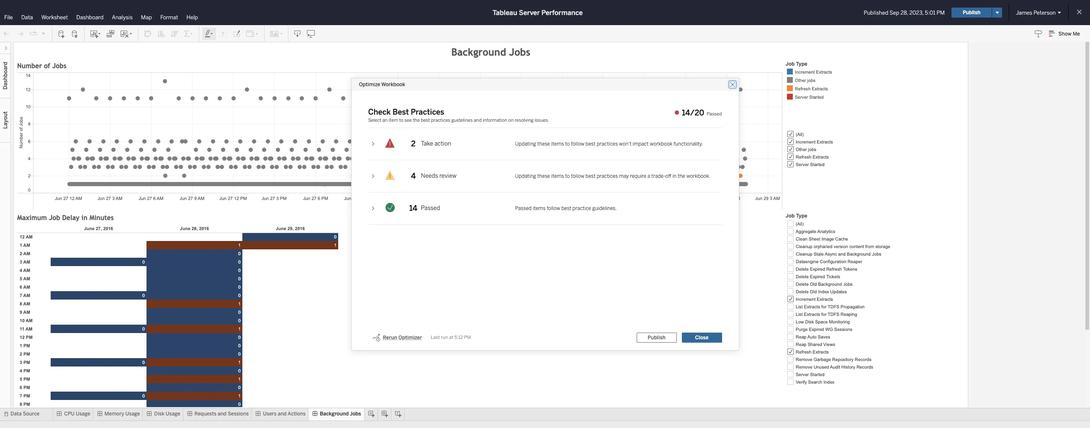 Task type: locate. For each thing, give the bounding box(es) containing it.
1 horizontal spatial publish
[[963, 10, 981, 15]]

delete inside 'checkbox'
[[796, 282, 809, 287]]

follow for 2
[[571, 141, 585, 147]]

delete old background jobs link
[[796, 282, 853, 287]]

2 usage from the left
[[125, 411, 140, 417]]

dashboard up new worksheet icon
[[76, 14, 104, 21]]

remove left garbage in the right of the page
[[796, 357, 813, 362]]

2 vertical spatial started
[[810, 372, 825, 377]]

0 vertical spatial started
[[810, 95, 824, 100]]

1 vertical spatial refresh extracts
[[796, 155, 829, 160]]

practices
[[431, 117, 451, 123], [597, 141, 618, 147], [597, 173, 618, 179]]

usage right cpu
[[76, 411, 90, 417]]

Aggregate Analytics checkbox
[[786, 228, 963, 235]]

List Extracts for TDFS Propagation checkbox
[[786, 303, 963, 311]]

delete expired refresh tokens link
[[796, 267, 857, 272]]

open and edit this workbook in tableau desktop image
[[307, 30, 315, 38]]

server started inside server started option
[[795, 95, 824, 100]]

0 vertical spatial job type
[[786, 61, 808, 67]]

1 updating from the top
[[515, 141, 536, 147]]

7 AM, Hour of Created At. Press Space to toggle selection. Press Escape to go back to the left margin. Use arrow keys to navigate headers text field
[[17, 291, 51, 300]]

aggregate analytics
[[796, 229, 835, 234]]

low
[[796, 319, 804, 325]]

refresh extracts link for 1st refresh extracts checkbox from the bottom
[[796, 350, 829, 355]]

see
[[405, 117, 412, 123]]

close button
[[682, 333, 722, 343]]

(All) checkbox
[[786, 131, 963, 138], [786, 220, 963, 228]]

remove up verify on the bottom right of page
[[796, 365, 813, 370]]

and right users
[[278, 411, 287, 417]]

1 vertical spatial list box
[[786, 228, 963, 386]]

1 (all) link from the top
[[796, 132, 804, 137]]

the right off
[[678, 173, 685, 179]]

0 vertical spatial these
[[537, 141, 550, 147]]

james
[[1016, 9, 1033, 16]]

reap left shared
[[796, 342, 807, 347]]

2 (all) from the top
[[796, 222, 804, 227]]

(all) for increment extracts
[[796, 132, 804, 137]]

optimize
[[359, 81, 380, 87]]

0 horizontal spatial dashboard
[[2, 62, 8, 90]]

pm right '5:12'
[[464, 335, 471, 340]]

actions
[[288, 411, 306, 417]]

2 list from the top
[[796, 312, 803, 317]]

marks. press enter to open the view data window.. use arrow keys to navigate data visualization elements. image
[[33, 72, 783, 193], [51, 233, 339, 428]]

index right search
[[824, 380, 835, 385]]

sessions down the monitoring
[[834, 327, 853, 332]]

0 horizontal spatial the
[[413, 117, 420, 123]]

list inside checkbox
[[796, 304, 803, 309]]

0 vertical spatial type
[[796, 61, 808, 67]]

the inside check best practices tab list
[[678, 173, 685, 179]]

1 horizontal spatial usage
[[125, 411, 140, 417]]

1 type from the top
[[796, 61, 808, 67]]

1 vertical spatial list
[[796, 312, 803, 317]]

publish button inside optimize workbook dialog
[[637, 333, 677, 343]]

practices left the won't
[[597, 141, 618, 147]]

(all) link for increment extracts
[[796, 132, 804, 137]]

in right off
[[673, 173, 677, 179]]

best up the practice
[[586, 173, 596, 179]]

data for data source
[[10, 411, 22, 417]]

swap rows and columns image
[[144, 30, 152, 38]]

old down delete old background jobs at right bottom
[[810, 289, 817, 294]]

source
[[23, 411, 39, 417]]

remove garbage repository records link
[[796, 357, 872, 362]]

delete for delete old index updates
[[796, 289, 809, 294]]

dashboard left number
[[2, 62, 8, 90]]

2 delete from the top
[[796, 274, 809, 279]]

remove
[[796, 357, 813, 362], [796, 365, 813, 370]]

help
[[187, 14, 198, 21]]

(all) up the other jobs link
[[796, 132, 804, 137]]

(all) checkbox up clean sheet image cache checkbox in the right of the page
[[786, 220, 963, 228]]

0 vertical spatial publish
[[963, 10, 981, 15]]

increment extracts link for increment extracts option
[[796, 139, 833, 144]]

increment for increment extracts option
[[796, 139, 816, 144]]

refresh extracts for first refresh extracts checkbox from the top of the page
[[796, 155, 829, 160]]

delete inside option
[[796, 289, 809, 294]]

publish for publish button in the optimize workbook dialog
[[648, 335, 666, 341]]

server started for 2nd "server started" link from the bottom
[[796, 162, 825, 167]]

1 vertical spatial refresh extracts link
[[796, 350, 829, 355]]

1 vertical spatial increment extracts
[[796, 139, 833, 144]]

1 vertical spatial cleanup
[[796, 252, 813, 257]]

saves
[[818, 335, 831, 340]]

2 horizontal spatial usage
[[166, 411, 180, 417]]

expand image
[[3, 46, 8, 51]]

format workbook image
[[232, 30, 241, 38]]

these up passed items follow best practice guidelines.
[[537, 173, 550, 179]]

practices left may
[[597, 173, 618, 179]]

2 vertical spatial server started
[[796, 372, 825, 377]]

2 vertical spatial expired
[[809, 327, 824, 332]]

1 for from the top
[[822, 304, 827, 309]]

0 vertical spatial reap
[[796, 335, 807, 340]]

1 vertical spatial job type
[[786, 213, 808, 219]]

search
[[808, 380, 823, 385]]

1 vertical spatial sessions
[[228, 411, 249, 417]]

a
[[648, 173, 650, 179]]

verify search index link
[[796, 380, 835, 385]]

1 horizontal spatial publish button
[[952, 8, 992, 18]]

1 vertical spatial follow
[[571, 173, 585, 179]]

2 reap from the top
[[796, 342, 807, 347]]

1 vertical spatial server started checkbox
[[786, 371, 963, 379]]

and right requests
[[218, 411, 227, 417]]

June 27, 2016, Day of Created At. Press Space to toggle selection. Press Escape to go back to the left margin. Use arrow keys to navigate headers text field
[[51, 224, 147, 233]]

0 vertical spatial (all) checkbox
[[786, 131, 963, 138]]

0 vertical spatial tdfs
[[828, 304, 840, 309]]

for inside list extracts for tdfs reaping checkbox
[[822, 312, 827, 317]]

1 remove from the top
[[796, 357, 813, 362]]

1 vertical spatial old
[[810, 289, 817, 294]]

1 list from the top
[[796, 304, 803, 309]]

extracts inside option
[[816, 70, 832, 75]]

2 vertical spatial practices
[[597, 173, 618, 179]]

remove for remove garbage repository records
[[796, 357, 813, 362]]

14 passed
[[409, 204, 440, 213]]

expired up reap auto saves link on the right bottom of the page
[[809, 327, 824, 332]]

(all) checkbox for refresh extracts
[[786, 131, 963, 138]]

publish button
[[952, 8, 992, 18], [637, 333, 677, 343]]

1 vertical spatial other
[[796, 147, 807, 152]]

guidelines.
[[592, 205, 617, 211]]

1 horizontal spatial dashboard
[[76, 14, 104, 21]]

1 vertical spatial increment extracts link
[[796, 297, 833, 302]]

2 vertical spatial increment extracts
[[796, 297, 833, 302]]

started
[[810, 95, 824, 100], [810, 162, 825, 167], [810, 372, 825, 377]]

2 increment extracts link from the top
[[796, 297, 833, 302]]

and down version
[[838, 252, 846, 257]]

4
[[411, 171, 416, 181]]

auto
[[808, 335, 817, 340]]

0 vertical spatial list box
[[786, 138, 963, 168]]

from
[[865, 244, 874, 249]]

list for list extracts for tdfs reaping
[[796, 312, 803, 317]]

1 vertical spatial marks. press enter to open the view data window.. use arrow keys to navigate data visualization elements. image
[[51, 233, 339, 428]]

job type
[[786, 61, 808, 67], [786, 213, 808, 219]]

2 vertical spatial to
[[565, 173, 570, 179]]

follow for 4
[[571, 173, 585, 179]]

delete
[[796, 267, 809, 272], [796, 274, 809, 279], [796, 282, 809, 287], [796, 289, 809, 294]]

these down the issues. in the top of the page
[[537, 141, 550, 147]]

increment extracts link for increment extracts checkbox
[[796, 297, 833, 302]]

0 vertical spatial (all)
[[796, 132, 804, 137]]

1 these from the top
[[537, 141, 550, 147]]

records up 'remove unused audit history records' option in the right bottom of the page
[[855, 357, 872, 362]]

0 vertical spatial background jobs
[[451, 46, 530, 58]]

list box containing aggregate analytics
[[786, 228, 963, 386]]

tdfs up list extracts for tdfs reaping link
[[828, 304, 840, 309]]

expired for wg
[[809, 327, 824, 332]]

(all) link for aggregate analytics
[[796, 222, 804, 227]]

show labels image
[[219, 30, 227, 38]]

4 delete from the top
[[796, 289, 809, 294]]

increment extracts link inside checkbox
[[796, 297, 833, 302]]

increment extracts inside option
[[796, 139, 833, 144]]

0 vertical spatial index
[[818, 289, 829, 294]]

sep
[[890, 9, 900, 16]]

for for reaping
[[822, 312, 827, 317]]

list for list extracts for tdfs propagation
[[796, 304, 803, 309]]

for for propagation
[[822, 304, 827, 309]]

refresh
[[795, 86, 811, 91], [796, 155, 812, 160], [827, 267, 842, 272], [796, 350, 812, 355]]

old for background
[[810, 282, 817, 287]]

refresh extracts link down the other jobs link
[[796, 155, 829, 160]]

for up the low disk space monitoring
[[822, 312, 827, 317]]

Server Started checkbox
[[786, 161, 963, 168], [786, 371, 963, 379]]

refresh extracts link down shared
[[796, 350, 829, 355]]

0 vertical spatial the
[[413, 117, 420, 123]]

1 list box from the top
[[786, 138, 963, 168]]

server started
[[795, 95, 824, 100], [796, 162, 825, 167], [796, 372, 825, 377]]

6 AM, Hour of Created At. Press Space to toggle selection. Press Escape to go back to the left margin. Use arrow keys to navigate headers text field
[[17, 283, 51, 291]]

1 vertical spatial remove
[[796, 365, 813, 370]]

other inside option
[[795, 78, 806, 83]]

refresh extracts checkbox down increment extracts option
[[786, 153, 963, 161]]

1 vertical spatial refresh extracts checkbox
[[786, 348, 963, 356]]

refresh inside option
[[795, 86, 811, 91]]

5 PM, Hour of Created At. Press Space to toggle selection. Press Escape to go back to the left margin. Use arrow keys to navigate headers text field
[[17, 375, 51, 384]]

1 tdfs from the top
[[828, 304, 840, 309]]

1 increment extracts link from the top
[[796, 139, 833, 144]]

0 horizontal spatial in
[[81, 214, 87, 222]]

Increment Extracts checkbox
[[786, 296, 963, 303]]

reap for reap shared views
[[796, 342, 807, 347]]

other jobs
[[795, 78, 816, 83], [796, 147, 817, 152]]

other jobs inside option
[[795, 78, 816, 83]]

increment extracts option
[[786, 67, 963, 76]]

reap inside option
[[796, 342, 807, 347]]

2 updating from the top
[[515, 173, 536, 179]]

1 horizontal spatial in
[[673, 173, 677, 179]]

1 vertical spatial expired
[[810, 274, 825, 279]]

1 vertical spatial publish
[[648, 335, 666, 341]]

cleanup stale async and background jobs
[[796, 252, 882, 257]]

background inside background jobs 'heading'
[[451, 46, 506, 58]]

passed inside 14/20 passed
[[707, 111, 722, 117]]

on
[[508, 117, 514, 123]]

1 usage from the left
[[76, 411, 90, 417]]

to for 2
[[565, 141, 570, 147]]

pm right 5:01
[[937, 9, 945, 16]]

server started for 2nd "server started" link
[[796, 372, 825, 377]]

functionality.
[[674, 141, 703, 147]]

old
[[810, 282, 817, 287], [810, 289, 817, 294]]

disk right low
[[805, 319, 814, 325]]

0 vertical spatial cleanup
[[796, 244, 813, 249]]

publish for top publish button
[[963, 10, 981, 15]]

delete inside option
[[796, 267, 809, 272]]

tdfs inside list extracts for tdfs propagation checkbox
[[828, 304, 840, 309]]

expired up delete old background jobs at right bottom
[[810, 274, 825, 279]]

index inside option
[[818, 289, 829, 294]]

server started link
[[796, 162, 825, 167], [796, 372, 825, 377]]

2 refresh extracts link from the top
[[796, 350, 829, 355]]

usage right memory
[[125, 411, 140, 417]]

delete inside checkbox
[[796, 274, 809, 279]]

increment extracts link inside option
[[796, 139, 833, 144]]

records inside 'remove unused audit history records' option
[[857, 365, 873, 370]]

delete old index updates
[[796, 289, 847, 294]]

1 server started link from the top
[[796, 162, 825, 167]]

delete for delete expired tickets
[[796, 274, 809, 279]]

image
[[822, 237, 834, 242]]

1 horizontal spatial disk
[[805, 319, 814, 325]]

for up list extracts for tdfs reaping link
[[822, 304, 827, 309]]

requests and sessions
[[195, 411, 249, 417]]

0 vertical spatial old
[[810, 282, 817, 287]]

Remove Unused Audit History Records checkbox
[[786, 363, 963, 371]]

1 vertical spatial background jobs
[[320, 411, 361, 417]]

purge expired wg sessions link
[[796, 327, 853, 332]]

8 AM, Hour of Created At. Press Space to toggle selection. Press Escape to go back to the left margin. Use arrow keys to navigate headers text field
[[17, 300, 51, 308]]

reap inside reap auto saves 'checkbox'
[[796, 335, 807, 340]]

0 vertical spatial increment extracts link
[[796, 139, 833, 144]]

usage left requests
[[166, 411, 180, 417]]

increment extracts link down delete old index updates link at the right
[[796, 297, 833, 302]]

index for search
[[824, 380, 835, 385]]

me
[[1073, 31, 1080, 37]]

2 cleanup from the top
[[796, 252, 813, 257]]

0 vertical spatial server started link
[[796, 162, 825, 167]]

unused
[[814, 365, 829, 370]]

tableau
[[493, 9, 517, 17]]

other inside option
[[796, 147, 807, 152]]

refresh extracts
[[795, 86, 828, 91], [796, 155, 829, 160], [796, 350, 829, 355]]

List Extracts for TDFS Reaping checkbox
[[786, 311, 963, 318]]

1 delete from the top
[[796, 267, 809, 272]]

extracts inside checkbox
[[817, 297, 833, 302]]

1 reap from the top
[[796, 335, 807, 340]]

0 vertical spatial list
[[796, 304, 803, 309]]

14
[[409, 204, 418, 213]]

refresh extracts checkbox down reap auto saves 'checkbox'
[[786, 348, 963, 356]]

tickets
[[826, 274, 840, 279]]

refresh extracts for 1st refresh extracts checkbox from the bottom
[[796, 350, 829, 355]]

1 vertical spatial items
[[551, 173, 564, 179]]

1 vertical spatial tdfs
[[828, 312, 840, 317]]

items for 2
[[551, 141, 564, 147]]

increment inside checkbox
[[796, 297, 816, 302]]

disk right memory usage
[[154, 411, 165, 417]]

2 job type from the top
[[786, 213, 808, 219]]

users and actions
[[263, 411, 306, 417]]

updating for 4
[[515, 173, 536, 179]]

for
[[822, 304, 827, 309], [822, 312, 827, 317]]

2 horizontal spatial passed
[[707, 111, 722, 117]]

refresh extracts link for first refresh extracts checkbox from the top of the page
[[796, 155, 829, 160]]

publish inside optimize workbook dialog
[[648, 335, 666, 341]]

increment for increment extracts checkbox
[[796, 297, 816, 302]]

index inside checkbox
[[824, 380, 835, 385]]

0 vertical spatial data
[[21, 14, 33, 21]]

1 vertical spatial jobs
[[808, 147, 817, 152]]

3 delete from the top
[[796, 282, 809, 287]]

orphaned
[[814, 244, 833, 249]]

pm inside optimize workbook dialog
[[464, 335, 471, 340]]

2 these from the top
[[537, 173, 550, 179]]

background inside delete old background jobs 'checkbox'
[[818, 282, 842, 287]]

delete for delete expired refresh tokens
[[796, 267, 809, 272]]

server started checkbox down other jobs option at the top right
[[786, 161, 963, 168]]

2 refresh extracts checkbox from the top
[[786, 348, 963, 356]]

reap shared views
[[796, 342, 835, 347]]

guidelines
[[452, 117, 473, 123]]

reap shared views link
[[796, 342, 835, 347]]

1 vertical spatial other jobs
[[796, 147, 817, 152]]

server inside server started option
[[795, 95, 808, 100]]

index for old
[[818, 289, 829, 294]]

0 horizontal spatial publish button
[[637, 333, 677, 343]]

1 vertical spatial reap
[[796, 342, 807, 347]]

1 vertical spatial disk
[[154, 411, 165, 417]]

published
[[864, 9, 889, 16]]

1 (all) checkbox from the top
[[786, 131, 963, 138]]

tdfs inside list extracts for tdfs reaping checkbox
[[828, 312, 840, 317]]

index down delete old background jobs at right bottom
[[818, 289, 829, 294]]

0 vertical spatial in
[[673, 173, 677, 179]]

1 vertical spatial (all) checkbox
[[786, 220, 963, 228]]

expired inside option
[[809, 327, 824, 332]]

expired inside option
[[810, 267, 825, 272]]

jobs inside option
[[808, 78, 816, 83]]

2 vertical spatial items
[[533, 205, 546, 211]]

increment extracts inside checkbox
[[796, 297, 833, 302]]

expired inside checkbox
[[810, 274, 825, 279]]

Other jobs checkbox
[[786, 146, 963, 153]]

(all) link up the other jobs link
[[796, 132, 804, 137]]

pause auto updates image
[[71, 30, 79, 38]]

passed inside 14 passed
[[421, 205, 440, 212]]

best
[[421, 117, 430, 123], [586, 141, 596, 147], [586, 173, 596, 179], [561, 205, 571, 211]]

best left the practice
[[561, 205, 571, 211]]

1 vertical spatial (all)
[[796, 222, 804, 227]]

in
[[673, 173, 677, 179], [81, 214, 87, 222]]

0 vertical spatial updating
[[515, 141, 536, 147]]

0 vertical spatial server started
[[795, 95, 824, 100]]

sessions left users
[[228, 411, 249, 417]]

the right see
[[413, 117, 420, 123]]

increment extracts link up the other jobs link
[[796, 139, 833, 144]]

reap down the purge
[[796, 335, 807, 340]]

0 vertical spatial records
[[855, 357, 872, 362]]

old inside option
[[810, 289, 817, 294]]

extracts for list extracts for tdfs reaping link
[[804, 312, 820, 317]]

check best practices tab list
[[368, 128, 722, 323]]

usage
[[76, 411, 90, 417], [125, 411, 140, 417], [166, 411, 180, 417]]

tdfs for propagation
[[828, 304, 840, 309]]

wg
[[826, 327, 833, 332]]

1 vertical spatial practices
[[597, 141, 618, 147]]

cleanup up dataengine in the bottom right of the page
[[796, 252, 813, 257]]

0 horizontal spatial usage
[[76, 411, 90, 417]]

2 for from the top
[[822, 312, 827, 317]]

increment inside option
[[796, 139, 816, 144]]

2 tdfs from the top
[[828, 312, 840, 317]]

0 horizontal spatial sessions
[[228, 411, 249, 417]]

extracts inside checkbox
[[804, 304, 820, 309]]

disk
[[805, 319, 814, 325], [154, 411, 165, 417]]

2 server started checkbox from the top
[[786, 371, 963, 379]]

10 AM, Hour of Created At. Press Space to toggle selection. Press Escape to go back to the left margin. Use arrow keys to navigate headers text field
[[17, 317, 51, 325]]

1 vertical spatial records
[[857, 365, 873, 370]]

in right delay
[[81, 214, 87, 222]]

server started checkbox down remove garbage repository records checkbox
[[786, 371, 963, 379]]

and right "guidelines"
[[474, 117, 482, 123]]

records down remove garbage repository records checkbox
[[857, 365, 873, 370]]

(all) link up aggregate
[[796, 222, 804, 227]]

best down 'practices'
[[421, 117, 430, 123]]

server started link down the other jobs link
[[796, 162, 825, 167]]

cleanup down clean
[[796, 244, 813, 249]]

list inside checkbox
[[796, 312, 803, 317]]

(all) for aggregate analytics
[[796, 222, 804, 227]]

background jobs
[[451, 46, 530, 58], [320, 411, 361, 417]]

0 vertical spatial disk
[[805, 319, 814, 325]]

low disk space monitoring link
[[796, 319, 850, 325]]

for inside list extracts for tdfs propagation checkbox
[[822, 304, 827, 309]]

0 vertical spatial sessions
[[834, 327, 853, 332]]

expired for refresh
[[810, 267, 825, 272]]

0 vertical spatial other
[[795, 78, 806, 83]]

background
[[451, 46, 506, 58], [847, 252, 871, 257], [818, 282, 842, 287], [320, 411, 349, 417]]

2 (all) checkbox from the top
[[786, 220, 963, 228]]

(all) up aggregate
[[796, 222, 804, 227]]

delete old background jobs
[[796, 282, 853, 287]]

refresh extracts inside refresh extracts option
[[795, 86, 828, 91]]

2 old from the top
[[810, 289, 817, 294]]

2 server started link from the top
[[796, 372, 825, 377]]

maximum job delay in minutes
[[17, 214, 114, 222]]

require
[[630, 173, 647, 179]]

list box
[[786, 138, 963, 168], [786, 228, 963, 386]]

0 vertical spatial expired
[[810, 267, 825, 272]]

1 cleanup from the top
[[796, 244, 813, 249]]

updating
[[515, 141, 536, 147], [515, 173, 536, 179]]

2 vertical spatial refresh extracts
[[796, 350, 829, 355]]

Low Disk Space Monitoring checkbox
[[786, 318, 963, 326]]

remove inside checkbox
[[796, 357, 813, 362]]

history
[[842, 365, 856, 370]]

0 vertical spatial jobs
[[808, 78, 816, 83]]

redo image
[[16, 30, 24, 38]]

expired up delete expired tickets link
[[810, 267, 825, 272]]

(all)
[[796, 132, 804, 137], [796, 222, 804, 227]]

2 list box from the top
[[786, 228, 963, 386]]

practices for 4
[[597, 173, 618, 179]]

remove inside option
[[796, 365, 813, 370]]

data left the source
[[10, 411, 22, 417]]

increment
[[795, 70, 815, 75], [796, 139, 816, 144], [796, 297, 816, 302]]

audit
[[830, 365, 840, 370]]

list box for increment extracts (all) link
[[786, 138, 963, 168]]

best
[[393, 107, 409, 117]]

these for 2
[[537, 141, 550, 147]]

1 refresh extracts link from the top
[[796, 155, 829, 160]]

practices down 'practices'
[[431, 117, 451, 123]]

tdfs down the 'list extracts for tdfs propagation' 'link'
[[828, 312, 840, 317]]

1 horizontal spatial pm
[[937, 9, 945, 16]]

data up replay animation image
[[21, 14, 33, 21]]

Refresh Extracts checkbox
[[786, 153, 963, 161], [786, 348, 963, 356]]

3 usage from the left
[[166, 411, 180, 417]]

server started link up verify search index link
[[796, 372, 825, 377]]

(all) checkbox up other jobs option at the top right
[[786, 131, 963, 138]]

0 horizontal spatial publish
[[648, 335, 666, 341]]

other jobs link
[[796, 147, 817, 152]]

1 refresh extracts checkbox from the top
[[786, 153, 963, 161]]

0 vertical spatial (all) link
[[796, 132, 804, 137]]

1 (all) from the top
[[796, 132, 804, 137]]

number of jobs
[[17, 62, 66, 70]]

0 vertical spatial refresh extracts checkbox
[[786, 153, 963, 161]]

4 PM, Hour of Created At. Press Space to toggle selection. Press Escape to go back to the left margin. Use arrow keys to navigate headers text field
[[17, 367, 51, 375]]

old down delete expired tickets link
[[810, 282, 817, 287]]

Verify Search Index checkbox
[[786, 379, 963, 386]]

1 vertical spatial server started
[[796, 162, 825, 167]]

list box containing increment extracts
[[786, 138, 963, 168]]

9 AM, Hour of Created At. Press Space to toggle selection. Press Escape to go back to the left margin. Use arrow keys to navigate headers text field
[[17, 308, 51, 317]]

old inside 'checkbox'
[[810, 282, 817, 287]]

reap auto saves
[[796, 335, 831, 340]]

and inside checkbox
[[838, 252, 846, 257]]

jobs
[[509, 46, 530, 58], [52, 62, 66, 70], [872, 252, 882, 257], [843, 282, 853, 287], [350, 411, 361, 417]]

1 old from the top
[[810, 282, 817, 287]]

1 horizontal spatial the
[[678, 173, 685, 179]]

passed for 14/20
[[707, 111, 722, 117]]

increment extracts inside option
[[795, 70, 832, 75]]

1 vertical spatial to
[[565, 141, 570, 147]]

delete for delete old background jobs
[[796, 282, 809, 287]]

1 vertical spatial data
[[10, 411, 22, 417]]

1 vertical spatial updating
[[515, 173, 536, 179]]

0 vertical spatial other jobs
[[795, 78, 816, 83]]

2 (all) link from the top
[[796, 222, 804, 227]]

0 vertical spatial increment extracts
[[795, 70, 832, 75]]

purge expired wg sessions
[[796, 327, 853, 332]]

records inside remove garbage repository records checkbox
[[855, 357, 872, 362]]

usage for memory usage
[[125, 411, 140, 417]]

pm
[[937, 9, 945, 16], [464, 335, 471, 340]]

June 28, 2016, Day of Created At. Press Space to toggle selection. Press Escape to go back to the left margin. Use arrow keys to navigate headers text field
[[147, 224, 242, 233]]

0 vertical spatial items
[[551, 141, 564, 147]]

refresh extracts option
[[786, 84, 963, 93]]

server
[[519, 9, 540, 17], [795, 95, 808, 100], [796, 162, 809, 167], [796, 372, 809, 377]]

2 remove from the top
[[796, 365, 813, 370]]



Task type: vqa. For each thing, say whether or not it's contained in the screenshot.
'List Box' containing Aggregate Analytics job type
yes



Task type: describe. For each thing, give the bounding box(es) containing it.
list extracts for tdfs reaping link
[[796, 312, 857, 317]]

increment inside option
[[795, 70, 815, 75]]

Dataengine Configuration Reaper checkbox
[[786, 258, 963, 266]]

won't
[[619, 141, 632, 147]]

extracts for first refresh extracts checkbox from the top of the page's refresh extracts 'link'
[[813, 155, 829, 160]]

select an item to see the best practices guidelines and information on resolving issues.
[[368, 117, 549, 123]]

14/20
[[682, 108, 704, 117]]

cleanup orphaned version content from storage link
[[796, 244, 891, 249]]

0 horizontal spatial disk
[[154, 411, 165, 417]]

2 vertical spatial follow
[[547, 205, 560, 211]]

2 AM, Hour of Created At. Press Space to toggle selection. Press Escape to go back to the left margin. Use arrow keys to navigate headers text field
[[17, 250, 51, 258]]

async
[[825, 252, 837, 257]]

low disk space monitoring
[[796, 319, 850, 325]]

jobs inside option
[[808, 147, 817, 152]]

sessions inside option
[[834, 327, 853, 332]]

workbook.
[[687, 173, 711, 179]]

11 AM, Hour of Created At. Press Space to toggle selection. Press Escape to go back to the left margin. Use arrow keys to navigate headers text field
[[17, 325, 51, 333]]

updating these items to follow best practices won't impact workbook functionality.
[[515, 141, 703, 147]]

extracts for increment extracts link in option
[[817, 139, 833, 144]]

updating for 2
[[515, 141, 536, 147]]

extracts for refresh extracts 'link' corresponding to 1st refresh extracts checkbox from the bottom
[[813, 350, 829, 355]]

list extracts for tdfs propagation link
[[796, 304, 865, 309]]

layout
[[2, 111, 8, 129]]

Purge Expired WG Sessions checkbox
[[786, 326, 963, 333]]

version
[[834, 244, 848, 249]]

June 29, 2016, Day of Created At. Press Space to toggle selection. Press Escape to go back to the left margin. Use arrow keys to navigate headers text field
[[242, 224, 338, 233]]

2023,
[[910, 9, 924, 16]]

extracts for increment extracts link inside the checkbox
[[817, 297, 833, 302]]

clear sheet image
[[120, 30, 133, 38]]

map
[[141, 14, 152, 21]]

users
[[263, 411, 277, 417]]

Clean Sheet Image Cache checkbox
[[786, 235, 963, 243]]

requests
[[195, 411, 216, 417]]

memory
[[105, 411, 124, 417]]

12 PM, Hour of Created At. Press Space to toggle selection. Press Escape to go back to the left margin. Use arrow keys to navigate headers text field
[[17, 333, 51, 342]]

cache
[[835, 237, 848, 242]]

items for 4
[[551, 173, 564, 179]]

1 PM, Hour of Created At. Press Space to toggle selection. Press Escape to go back to the left margin. Use arrow keys to navigate headers text field
[[17, 342, 51, 350]]

Delete Expired Tickets checkbox
[[786, 273, 963, 281]]

new worksheet image
[[90, 30, 101, 38]]

sheet
[[809, 237, 821, 242]]

close
[[695, 335, 709, 341]]

0 vertical spatial to
[[399, 117, 404, 123]]

select
[[368, 117, 381, 123]]

show/hide cards image
[[270, 30, 283, 38]]

1 horizontal spatial passed
[[515, 205, 532, 211]]

passed items follow best practice guidelines.
[[515, 205, 617, 211]]

updating these items to follow best practices may require a trade-off in the workbook.
[[515, 173, 711, 179]]

reap for reap auto saves
[[796, 335, 807, 340]]

Reap Shared Views checkbox
[[786, 341, 963, 348]]

other jobs inside option
[[796, 147, 817, 152]]

2 PM, Hour of Created At. Press Space to toggle selection. Press Escape to go back to the left margin. Use arrow keys to navigate headers text field
[[17, 350, 51, 358]]

0 vertical spatial pm
[[937, 9, 945, 16]]

published sep 28, 2023, 5:01 pm
[[864, 9, 945, 16]]

trade-
[[652, 173, 666, 179]]

practices for 2
[[597, 141, 618, 147]]

increment extracts for increment extracts link in option
[[796, 139, 833, 144]]

at
[[449, 335, 453, 340]]

list box for (all) link corresponding to aggregate analytics
[[786, 228, 963, 386]]

may
[[619, 173, 629, 179]]

Delete Old Background Jobs checkbox
[[786, 281, 963, 288]]

reaping
[[841, 312, 857, 317]]

28,
[[901, 9, 908, 16]]

background jobs heading
[[17, 46, 965, 58]]

best left the won't
[[586, 141, 596, 147]]

old for index
[[810, 289, 817, 294]]

3 PM, Hour of Created At. Press Space to toggle selection. Press Escape to go back to the left margin. Use arrow keys to navigate headers text field
[[17, 358, 51, 367]]

show me button
[[1045, 27, 1088, 40]]

delete expired tickets link
[[796, 274, 840, 279]]

verify search index
[[796, 380, 835, 385]]

review
[[440, 173, 457, 180]]

dataengine
[[796, 259, 819, 264]]

Delete Expired Refresh Tokens checkbox
[[786, 265, 963, 273]]

2
[[411, 139, 416, 148]]

other jobs option
[[786, 76, 963, 84]]

12 AM, Hour of Created At. Press Space to toggle selection. Press Escape to go back to the left margin. Use arrow keys to navigate headers text field
[[17, 233, 51, 241]]

shared
[[808, 342, 822, 347]]

file
[[4, 14, 13, 21]]

optimize workbook dialog
[[352, 78, 739, 350]]

replay animation image
[[29, 30, 38, 38]]

usage for disk usage
[[166, 411, 180, 417]]

background inside cleanup stale async and background jobs checkbox
[[847, 252, 871, 257]]

Reap Auto Saves checkbox
[[786, 333, 963, 341]]

tdfs for reaping
[[828, 312, 840, 317]]

increment extracts for increment extracts link inside the checkbox
[[796, 297, 833, 302]]

3 AM, Hour of Created At. Press Space to toggle selection. Press Escape to go back to the left margin. Use arrow keys to navigate headers text field
[[17, 258, 51, 266]]

repository
[[832, 357, 854, 362]]

Remove Garbage Repository Records checkbox
[[786, 356, 963, 364]]

minutes
[[89, 214, 114, 222]]

1 AM, Hour of Created At. Press Space to toggle selection. Press Escape to go back to the left margin. Use arrow keys to navigate headers text field
[[17, 241, 51, 250]]

1 vertical spatial in
[[81, 214, 87, 222]]

1 server started checkbox from the top
[[786, 161, 963, 168]]

last
[[431, 335, 440, 340]]

0 vertical spatial practices
[[431, 117, 451, 123]]

started inside server started option
[[810, 95, 824, 100]]

data source
[[10, 411, 39, 417]]

expired for tickets
[[810, 274, 825, 279]]

monitoring
[[829, 319, 850, 325]]

undo image
[[3, 30, 11, 38]]

sort descending image
[[170, 30, 179, 38]]

these for 4
[[537, 173, 550, 179]]

8 PM, Hour of Created At. Press Space to toggle selection. Press Escape to go back to the left margin. Use arrow keys to navigate headers text field
[[17, 400, 51, 409]]

data for data
[[21, 14, 33, 21]]

format
[[160, 14, 178, 21]]

jobs inside 'heading'
[[509, 46, 530, 58]]

disk inside option
[[805, 319, 814, 325]]

(all) checkbox for cleanup orphaned version content from storage
[[786, 220, 963, 228]]

duplicate image
[[106, 30, 115, 38]]

stale
[[814, 252, 824, 257]]

cpu usage
[[64, 411, 90, 417]]

purge
[[796, 327, 808, 332]]

delay
[[62, 214, 79, 222]]

5:01
[[925, 9, 936, 16]]

maximum
[[17, 214, 47, 222]]

download image
[[294, 30, 302, 38]]

delete old index updates link
[[796, 289, 847, 294]]

disk usage
[[154, 411, 180, 417]]

item
[[389, 117, 398, 123]]

highlight image
[[204, 30, 214, 38]]

1 job type from the top
[[786, 61, 808, 67]]

background jobs inside 'heading'
[[451, 46, 530, 58]]

started for 2nd "server started" link from the bottom
[[810, 162, 825, 167]]

jobs inside 'checkbox'
[[843, 282, 853, 287]]

tableau server performance
[[493, 9, 583, 17]]

configuration
[[820, 259, 847, 264]]

Increment Extracts checkbox
[[786, 138, 963, 146]]

needs
[[421, 173, 438, 180]]

server started option
[[786, 93, 963, 101]]

5 AM, Hour of Created At. Press Space to toggle selection. Press Escape to go back to the left margin. Use arrow keys to navigate headers text field
[[17, 275, 51, 283]]

replay animation image
[[41, 31, 46, 36]]

an
[[383, 117, 388, 123]]

verify
[[796, 380, 807, 385]]

cleanup orphaned version content from storage
[[796, 244, 891, 249]]

views
[[824, 342, 835, 347]]

0 vertical spatial dashboard
[[76, 14, 104, 21]]

to for 4
[[565, 173, 570, 179]]

fit image
[[246, 30, 259, 38]]

extracts for the 'list extracts for tdfs propagation' 'link'
[[804, 304, 820, 309]]

refresh inside option
[[827, 267, 842, 272]]

0 vertical spatial marks. press enter to open the view data window.. use arrow keys to navigate data visualization elements. image
[[33, 72, 783, 193]]

jobs inside checkbox
[[872, 252, 882, 257]]

Cleanup orphaned version content from storage checkbox
[[786, 243, 963, 250]]

tokens
[[843, 267, 857, 272]]

0 vertical spatial publish button
[[952, 8, 992, 18]]

needs review
[[421, 173, 457, 180]]

7 PM, Hour of Created At. Press Space to toggle selection. Press Escape to go back to the left margin. Use arrow keys to navigate headers text field
[[17, 392, 51, 400]]

totals image
[[184, 30, 194, 38]]

1 vertical spatial dashboard
[[2, 62, 8, 90]]

check
[[368, 107, 391, 117]]

remove for remove unused audit history records
[[796, 365, 813, 370]]

2 type from the top
[[796, 213, 808, 219]]

aggregate
[[796, 229, 817, 234]]

clean
[[796, 237, 808, 242]]

workbook
[[381, 81, 405, 87]]

sort ascending image
[[157, 30, 165, 38]]

clean sheet image cache link
[[796, 237, 848, 242]]

new data source image
[[57, 30, 66, 38]]

cleanup for cleanup stale async and background jobs
[[796, 252, 813, 257]]

reap auto saves link
[[796, 335, 831, 340]]

take action
[[421, 140, 451, 147]]

Delete Old Index Updates checkbox
[[786, 288, 963, 296]]

cleanup for cleanup orphaned version content from storage
[[796, 244, 813, 249]]

4 AM, Hour of Created At. Press Space to toggle selection. Press Escape to go back to the left margin. Use arrow keys to navigate headers text field
[[17, 266, 51, 275]]

Cleanup Stale Async and Background Jobs checkbox
[[786, 250, 963, 258]]

propagation
[[841, 304, 865, 309]]

analysis
[[112, 14, 133, 21]]

take
[[421, 140, 433, 147]]

started for 2nd "server started" link
[[810, 372, 825, 377]]

usage for cpu usage
[[76, 411, 90, 417]]

impact
[[633, 141, 649, 147]]

run
[[441, 335, 448, 340]]

optimize workbook
[[359, 81, 405, 87]]

and inside optimize workbook dialog
[[474, 117, 482, 123]]

resolving
[[515, 117, 534, 123]]

6 PM, Hour of Created At. Press Space to toggle selection. Press Escape to go back to the left margin. Use arrow keys to navigate headers text field
[[17, 384, 51, 392]]

in inside check best practices tab list
[[673, 173, 677, 179]]

data guide image
[[1035, 29, 1043, 38]]

passed for 14
[[421, 205, 440, 212]]

garbage
[[814, 357, 831, 362]]

list extracts for tdfs reaping
[[796, 312, 857, 317]]



